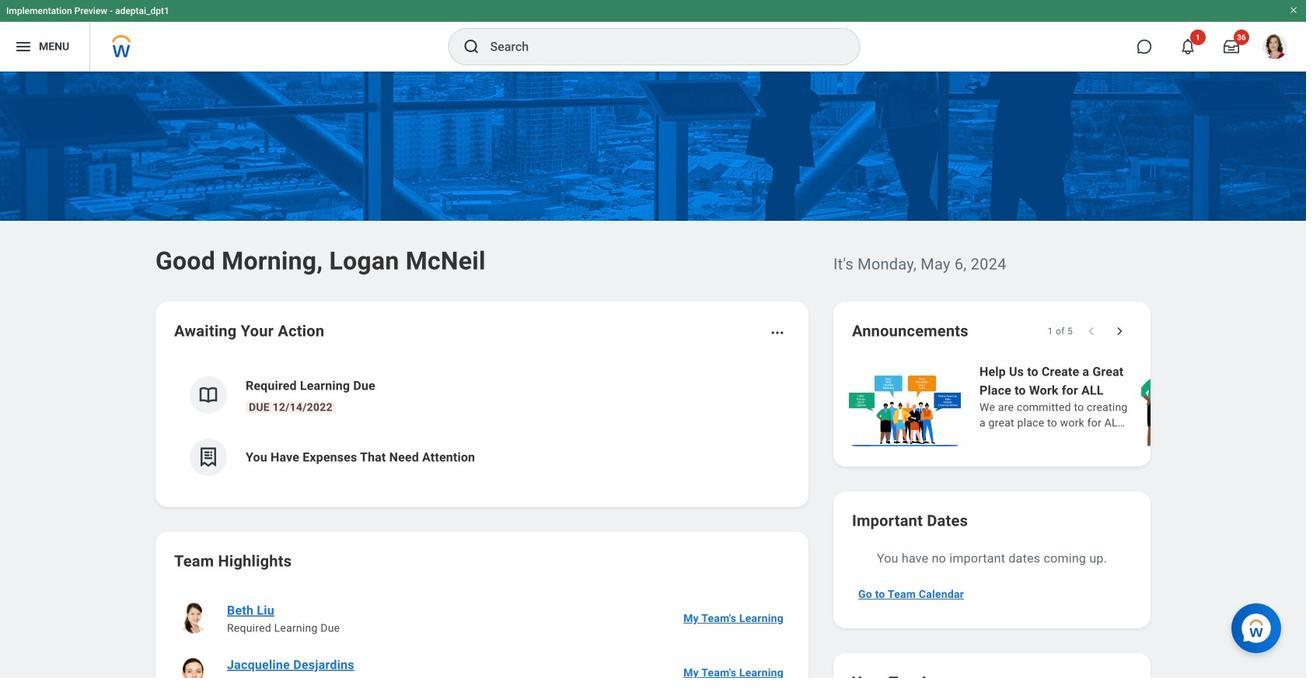 Task type: locate. For each thing, give the bounding box(es) containing it.
list
[[846, 361, 1306, 448], [174, 364, 790, 488], [174, 591, 790, 678]]

status
[[1048, 325, 1073, 337]]

notifications large image
[[1180, 39, 1196, 54]]

main content
[[0, 72, 1306, 678]]

banner
[[0, 0, 1306, 72]]



Task type: describe. For each thing, give the bounding box(es) containing it.
book open image
[[197, 383, 220, 407]]

close environment banner image
[[1289, 5, 1299, 15]]

inbox large image
[[1224, 39, 1239, 54]]

chevron right small image
[[1112, 323, 1128, 339]]

chevron left small image
[[1084, 323, 1100, 339]]

justify image
[[14, 37, 33, 56]]

profile logan mcneil image
[[1263, 34, 1288, 62]]

dashboard expenses image
[[197, 446, 220, 469]]

related actions image
[[770, 325, 785, 341]]

Search Workday  search field
[[490, 30, 828, 64]]

search image
[[462, 37, 481, 56]]



Task type: vqa. For each thing, say whether or not it's contained in the screenshot.
status
yes



